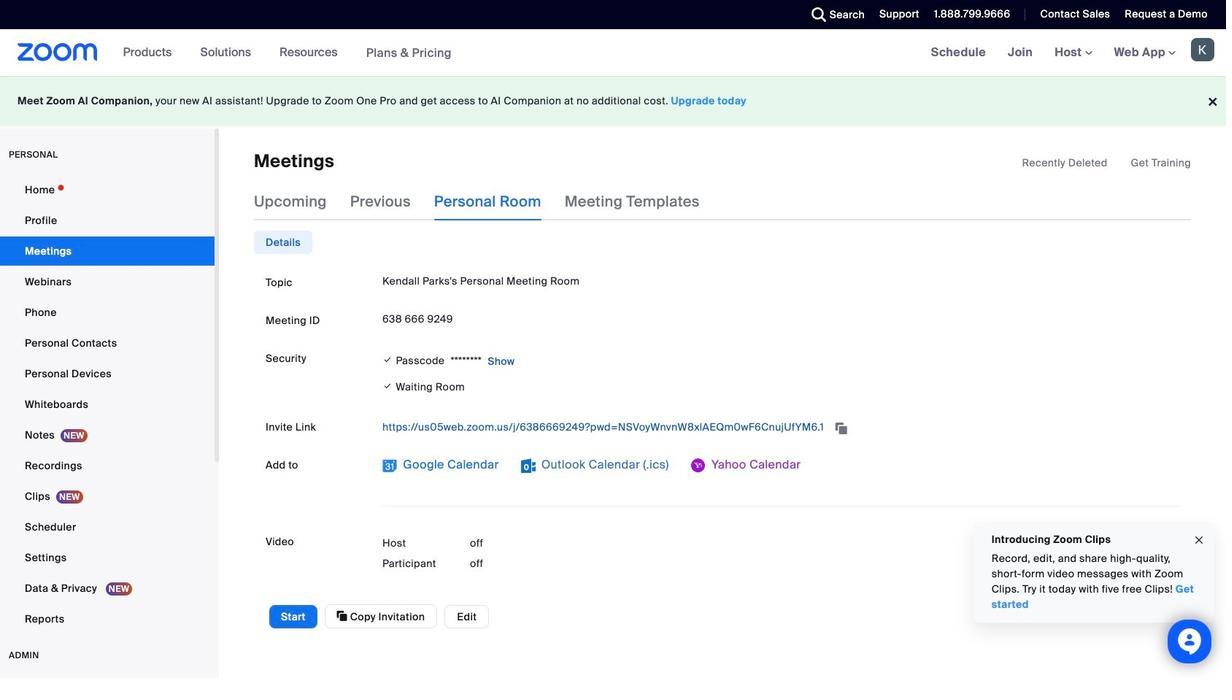 Task type: describe. For each thing, give the bounding box(es) containing it.
zoom logo image
[[18, 43, 98, 61]]

add to yahoo calendar image
[[691, 459, 706, 473]]

checked image
[[383, 379, 393, 394]]

profile picture image
[[1191, 38, 1215, 61]]

add to outlook calendar (.ics) image
[[521, 459, 535, 473]]

add to google calendar image
[[383, 459, 397, 473]]

checked image
[[383, 353, 393, 367]]



Task type: vqa. For each thing, say whether or not it's contained in the screenshot.
Personal Menu Menu
yes



Task type: locate. For each thing, give the bounding box(es) containing it.
product information navigation
[[112, 29, 463, 77]]

0 vertical spatial application
[[1022, 155, 1191, 170]]

banner
[[0, 29, 1226, 77]]

personal menu menu
[[0, 175, 215, 635]]

meetings navigation
[[920, 29, 1226, 77]]

tab list
[[254, 231, 312, 254]]

tab
[[254, 231, 312, 254]]

close image
[[1194, 532, 1205, 549]]

footer
[[0, 76, 1226, 126]]

application
[[1022, 155, 1191, 170], [383, 416, 1180, 439]]

1 vertical spatial application
[[383, 416, 1180, 439]]

tabs of meeting tab list
[[254, 183, 723, 221]]

copy image
[[337, 610, 347, 623]]



